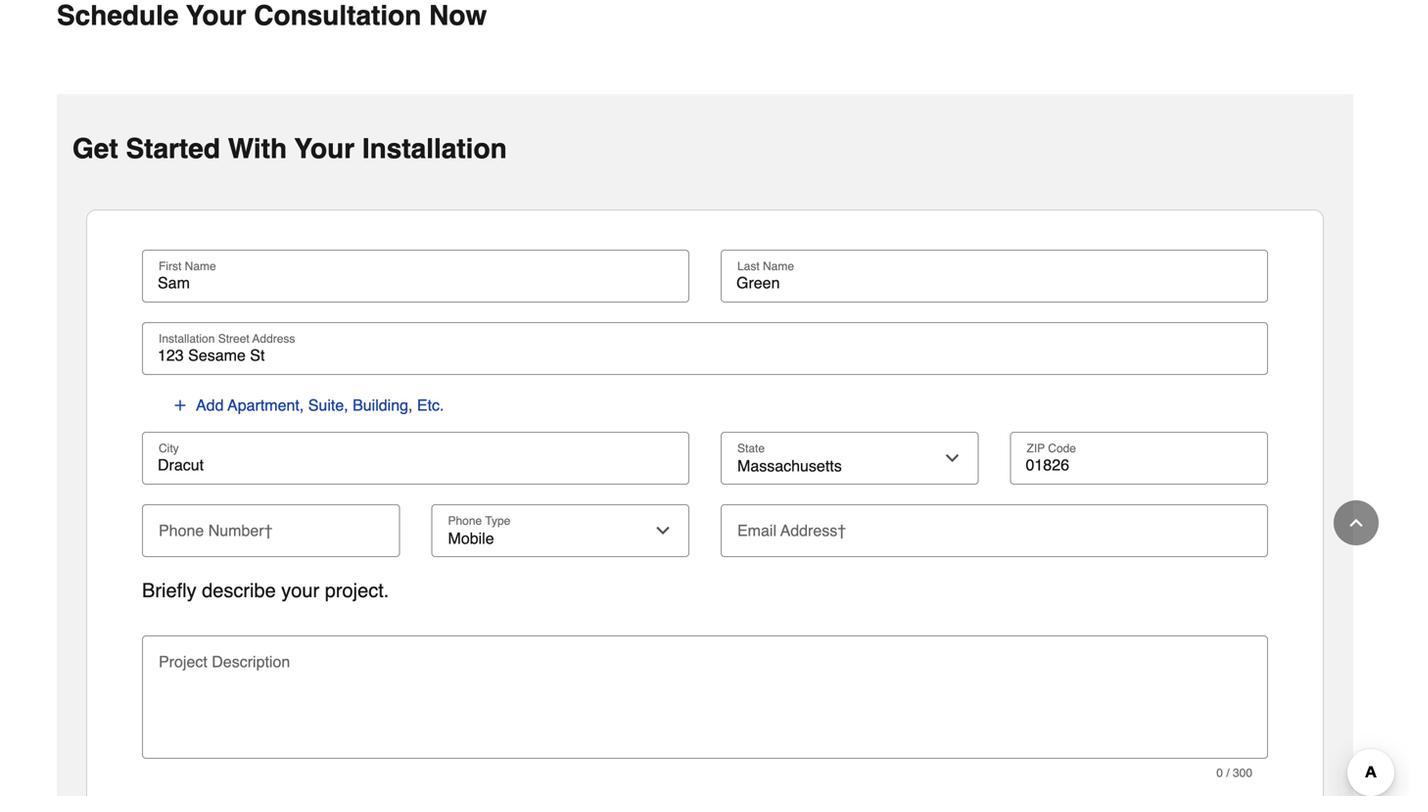 Task type: locate. For each thing, give the bounding box(es) containing it.
etc.
[[417, 396, 444, 414]]

description
[[212, 653, 290, 671]]

0
[[1217, 767, 1223, 780]]

1 vertical spatial installation
[[159, 332, 215, 346]]

city
[[159, 442, 179, 456]]

address†
[[781, 522, 846, 540]]

0 horizontal spatial your
[[186, 0, 246, 31]]

0 horizontal spatial installation
[[159, 332, 215, 346]]

schedule
[[57, 0, 179, 31]]

Email Address† text field
[[729, 505, 1261, 548]]

get
[[72, 133, 118, 165]]

0 vertical spatial your
[[186, 0, 246, 31]]

phone
[[159, 522, 204, 540]]

last
[[738, 260, 760, 273]]

1 horizontal spatial name
[[763, 260, 794, 273]]

2 name from the left
[[763, 260, 794, 273]]

installation
[[362, 133, 507, 165], [159, 332, 215, 346]]

apartment,
[[228, 396, 304, 414]]

email
[[738, 522, 777, 540]]

last name
[[738, 260, 794, 273]]

1 vertical spatial your
[[294, 133, 355, 165]]

suite,
[[308, 396, 348, 414]]

name right last
[[763, 260, 794, 273]]

project
[[159, 653, 207, 671]]

describe
[[202, 579, 276, 602]]

0 vertical spatial installation
[[362, 133, 507, 165]]

chevron up image
[[1347, 513, 1366, 533]]

your
[[281, 579, 319, 602]]

name right first
[[185, 260, 216, 273]]

1 horizontal spatial installation
[[362, 133, 507, 165]]

add apartment, suite, building, etc. button
[[171, 395, 445, 416]]

building,
[[353, 396, 413, 414]]

number†
[[208, 522, 273, 540]]

name
[[185, 260, 216, 273], [763, 260, 794, 273]]

plus image
[[172, 398, 188, 413]]

0 horizontal spatial name
[[185, 260, 216, 273]]

briefly
[[142, 579, 196, 602]]

First Name text field
[[150, 273, 682, 293]]

1 name from the left
[[185, 260, 216, 273]]

your
[[186, 0, 246, 31], [294, 133, 355, 165]]



Task type: vqa. For each thing, say whether or not it's contained in the screenshot.
the Weekly Ad link
no



Task type: describe. For each thing, give the bounding box(es) containing it.
/
[[1227, 767, 1230, 780]]

1 horizontal spatial your
[[294, 133, 355, 165]]

schedule your consultation now
[[57, 0, 487, 31]]

zip
[[1027, 442, 1045, 456]]

get started with your installation
[[72, 133, 507, 165]]

name for last name
[[763, 260, 794, 273]]

ZIP Code text field
[[1018, 456, 1261, 475]]

with
[[228, 133, 287, 165]]

installation street address
[[159, 332, 295, 346]]

zip code
[[1027, 442, 1076, 456]]

started
[[126, 133, 220, 165]]

add apartment, suite, building, etc.
[[196, 396, 444, 414]]

first
[[159, 260, 182, 273]]

0 / 300
[[1217, 767, 1253, 780]]

project description
[[159, 653, 290, 671]]

300
[[1233, 767, 1253, 780]]

Project Description text field
[[150, 663, 1261, 749]]

City text field
[[150, 456, 682, 475]]

email address†
[[738, 522, 846, 540]]

scroll to top element
[[1334, 501, 1379, 546]]

consultation
[[254, 0, 422, 31]]

now
[[429, 0, 487, 31]]

Installation Street Address text field
[[150, 346, 1261, 365]]

Phone Number† text field
[[150, 505, 392, 548]]

address
[[252, 332, 295, 346]]

first name
[[159, 260, 216, 273]]

add
[[196, 396, 224, 414]]

code
[[1048, 442, 1076, 456]]

name for first name
[[185, 260, 216, 273]]

phone number†
[[159, 522, 273, 540]]

briefly describe your project.
[[142, 579, 389, 602]]

project.
[[325, 579, 389, 602]]

Last Name text field
[[729, 273, 1261, 293]]

street
[[218, 332, 249, 346]]



